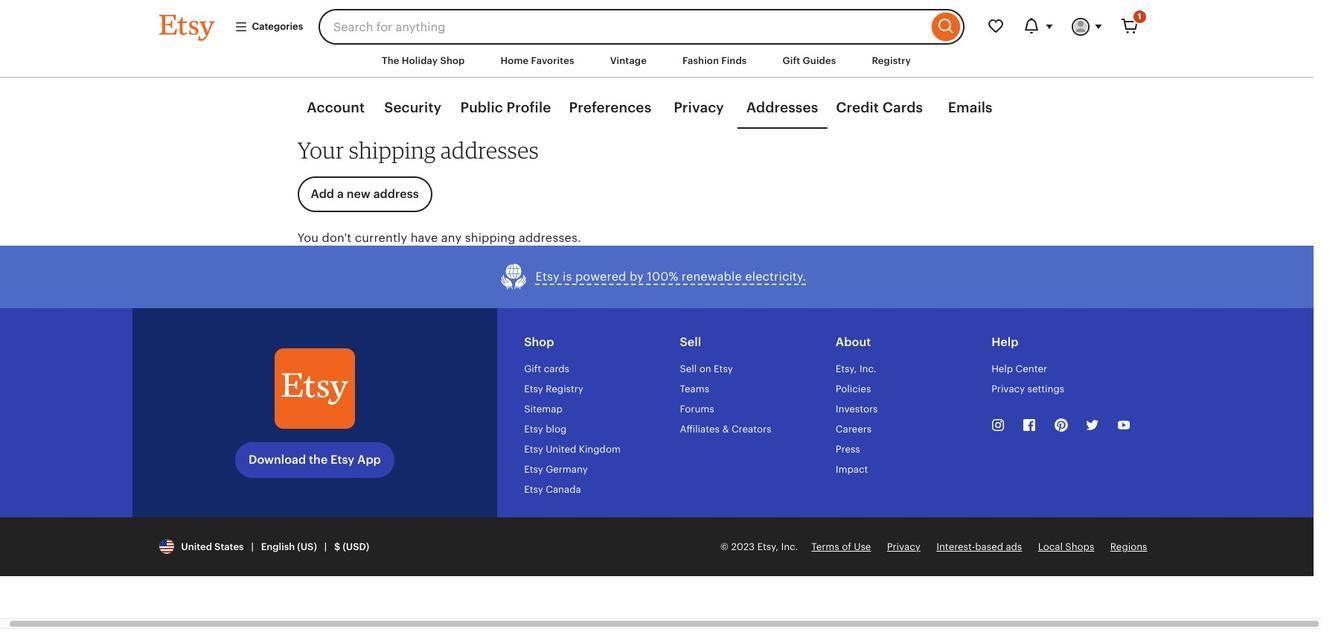 Task type: vqa. For each thing, say whether or not it's contained in the screenshot.
responds
no



Task type: describe. For each thing, give the bounding box(es) containing it.
you
[[298, 231, 319, 245]]

the
[[309, 452, 328, 467]]

your shipping addresses
[[298, 136, 539, 164]]

affiliates & creators link
[[680, 424, 772, 435]]

impact link
[[836, 464, 869, 475]]

english
[[261, 541, 295, 552]]

regions
[[1111, 541, 1148, 552]]

$
[[334, 541, 341, 552]]

terms
[[812, 541, 840, 552]]

emails button
[[932, 98, 1009, 118]]

press link
[[836, 444, 861, 455]]

©
[[721, 541, 729, 552]]

etsy registry
[[524, 384, 584, 395]]

download the etsy app link
[[235, 442, 395, 478]]

gift cards
[[524, 363, 570, 375]]

etsy for etsy canada
[[524, 484, 543, 495]]

etsy for etsy united kingdom
[[524, 444, 543, 455]]

gift for gift guides
[[783, 55, 801, 66]]

preferences
[[569, 100, 652, 116]]

guides
[[803, 55, 837, 66]]

account button
[[298, 98, 375, 118]]

categories button
[[223, 13, 314, 40]]

etsy is powered by 100% renewable electricity. button
[[500, 264, 807, 291]]

privacy settings link
[[992, 384, 1065, 395]]

gift guides link
[[772, 48, 848, 75]]

interest-
[[937, 541, 976, 552]]

account
[[307, 100, 365, 116]]

etsy, inc.
[[836, 363, 877, 375]]

credit
[[837, 100, 880, 116]]

preferences link
[[569, 98, 652, 118]]

0 horizontal spatial united
[[181, 541, 212, 552]]

categories banner
[[132, 0, 1175, 45]]

2 | from the left
[[324, 541, 327, 552]]

shops
[[1066, 541, 1095, 552]]

download the etsy app
[[249, 452, 381, 467]]

0 horizontal spatial shipping
[[349, 136, 436, 164]]

teams
[[680, 384, 710, 395]]

etsy for etsy is powered by 100% renewable electricity.
[[536, 270, 560, 284]]

vintage link
[[599, 48, 658, 75]]

canada
[[546, 484, 581, 495]]

local
[[1039, 541, 1063, 552]]

help for help center
[[992, 363, 1014, 375]]

public profile
[[461, 100, 551, 116]]

teams link
[[680, 384, 710, 395]]

&
[[723, 424, 729, 435]]

public profile link
[[461, 98, 551, 118]]

blog
[[546, 424, 567, 435]]

center
[[1016, 363, 1048, 375]]

renewable
[[682, 270, 742, 284]]

any
[[441, 231, 462, 245]]

1 vertical spatial inc.
[[782, 541, 799, 552]]

privacy inside privacy button
[[674, 100, 724, 116]]

menu bar containing the holiday shop
[[132, 45, 1175, 78]]

your
[[298, 136, 344, 164]]

none search field inside categories banner
[[319, 9, 965, 45]]

creators
[[732, 424, 772, 435]]

addresses
[[441, 136, 539, 164]]

help center
[[992, 363, 1048, 375]]

0 horizontal spatial shop
[[440, 55, 465, 66]]

1 link
[[1112, 9, 1148, 45]]

a
[[337, 187, 344, 201]]

download
[[249, 452, 306, 467]]

categories
[[252, 21, 303, 32]]

press
[[836, 444, 861, 455]]

etsy right the
[[331, 452, 355, 467]]

home favorites link
[[490, 48, 586, 75]]

help for help
[[992, 335, 1019, 349]]

home
[[501, 55, 529, 66]]

interest-based ads
[[937, 541, 1023, 552]]

states
[[215, 541, 244, 552]]

1 vertical spatial privacy link
[[888, 541, 921, 552]]

app
[[358, 452, 381, 467]]

careers
[[836, 424, 872, 435]]

regions button
[[1111, 540, 1148, 554]]

the
[[382, 55, 400, 66]]

cards
[[544, 363, 570, 375]]

etsy germany
[[524, 464, 588, 475]]

etsy canada link
[[524, 484, 581, 495]]

the holiday shop
[[382, 55, 465, 66]]

2023
[[732, 541, 755, 552]]

etsy canada
[[524, 484, 581, 495]]

1 | from the left
[[251, 541, 254, 552]]

emails link
[[949, 98, 993, 118]]

1 vertical spatial shop
[[524, 335, 554, 349]]

security button
[[375, 98, 452, 118]]



Task type: locate. For each thing, give the bounding box(es) containing it.
etsy right on
[[714, 363, 733, 375]]

sell left on
[[680, 363, 697, 375]]

etsy blog
[[524, 424, 567, 435]]

privacy down fashion at top
[[674, 100, 724, 116]]

0 horizontal spatial inc.
[[782, 541, 799, 552]]

1 horizontal spatial privacy link
[[888, 541, 921, 552]]

0 vertical spatial inc.
[[860, 363, 877, 375]]

1 horizontal spatial privacy
[[888, 541, 921, 552]]

0 horizontal spatial privacy
[[674, 100, 724, 116]]

powered
[[576, 270, 627, 284]]

2 vertical spatial privacy
[[888, 541, 921, 552]]

investors
[[836, 404, 878, 415]]

etsy down sitemap
[[524, 424, 543, 435]]

policies
[[836, 384, 872, 395]]

credit cards link
[[837, 98, 923, 118]]

1 vertical spatial registry
[[546, 384, 584, 395]]

1 horizontal spatial gift
[[783, 55, 801, 66]]

shipping
[[349, 136, 436, 164], [465, 231, 516, 245]]

| left $
[[324, 541, 327, 552]]

public profile button
[[452, 98, 560, 118]]

addresses link
[[747, 98, 819, 118]]

sell up on
[[680, 335, 702, 349]]

help left center
[[992, 363, 1014, 375]]

Search for anything text field
[[319, 9, 928, 45]]

impact
[[836, 464, 869, 475]]

investors link
[[836, 404, 878, 415]]

currently
[[355, 231, 408, 245]]

your favorites tab list
[[298, 89, 1009, 129]]

finds
[[722, 55, 747, 66]]

you don't currently have any shipping addresses.
[[298, 231, 582, 245]]

use
[[854, 541, 872, 552]]

© 2023 etsy, inc.
[[721, 541, 799, 552]]

1 vertical spatial shipping
[[465, 231, 516, 245]]

privacy
[[674, 100, 724, 116], [992, 384, 1026, 395], [888, 541, 921, 552]]

1 vertical spatial gift
[[524, 363, 542, 375]]

0 vertical spatial privacy
[[674, 100, 724, 116]]

united
[[546, 444, 577, 455], [181, 541, 212, 552]]

2 help from the top
[[992, 363, 1014, 375]]

0 vertical spatial united
[[546, 444, 577, 455]]

0 horizontal spatial registry
[[546, 384, 584, 395]]

etsy up etsy canada 'link'
[[524, 464, 543, 475]]

cards
[[883, 100, 923, 116]]

electricity.
[[746, 270, 807, 284]]

affiliates & creators
[[680, 424, 772, 435]]

help up help center
[[992, 335, 1019, 349]]

shipping up address
[[349, 136, 436, 164]]

etsy for etsy blog
[[524, 424, 543, 435]]

about
[[836, 335, 872, 349]]

sell for sell on etsy
[[680, 363, 697, 375]]

security
[[384, 100, 442, 116]]

1 vertical spatial privacy
[[992, 384, 1026, 395]]

0 vertical spatial shipping
[[349, 136, 436, 164]]

addresses button
[[738, 98, 828, 118]]

etsy left is
[[536, 270, 560, 284]]

united right us image
[[181, 541, 212, 552]]

inc. up policies 'link'
[[860, 363, 877, 375]]

shop up gift cards
[[524, 335, 554, 349]]

gift guides
[[783, 55, 837, 66]]

addresses.
[[519, 231, 582, 245]]

address
[[374, 187, 419, 201]]

help
[[992, 335, 1019, 349], [992, 363, 1014, 375]]

sitemap
[[524, 404, 563, 415]]

menu bar
[[132, 45, 1175, 78]]

etsy left canada
[[524, 484, 543, 495]]

etsy for etsy registry
[[524, 384, 543, 395]]

credit cards button
[[828, 98, 932, 118]]

0 horizontal spatial etsy,
[[758, 541, 779, 552]]

etsy
[[536, 270, 560, 284], [714, 363, 733, 375], [524, 384, 543, 395], [524, 424, 543, 435], [524, 444, 543, 455], [331, 452, 355, 467], [524, 464, 543, 475], [524, 484, 543, 495]]

add a new address button
[[298, 176, 432, 212]]

registry link
[[861, 48, 923, 75]]

etsy,
[[836, 363, 857, 375], [758, 541, 779, 552]]

None search field
[[319, 9, 965, 45]]

addresses
[[747, 100, 819, 116]]

1 vertical spatial help
[[992, 363, 1014, 375]]

0 vertical spatial registry
[[872, 55, 912, 66]]

0 vertical spatial privacy link
[[674, 98, 724, 118]]

1 help from the top
[[992, 335, 1019, 349]]

etsy up sitemap
[[524, 384, 543, 395]]

0 vertical spatial sell
[[680, 335, 702, 349]]

1 horizontal spatial etsy,
[[836, 363, 857, 375]]

1 vertical spatial united
[[181, 541, 212, 552]]

etsy united kingdom link
[[524, 444, 621, 455]]

0 vertical spatial etsy,
[[836, 363, 857, 375]]

credit cards
[[837, 100, 923, 116]]

gift left guides in the top right of the page
[[783, 55, 801, 66]]

fashion
[[683, 55, 719, 66]]

etsy inside button
[[536, 270, 560, 284]]

inc.
[[860, 363, 877, 375], [782, 541, 799, 552]]

kingdom
[[579, 444, 621, 455]]

holiday
[[402, 55, 438, 66]]

2 horizontal spatial privacy
[[992, 384, 1026, 395]]

0 horizontal spatial privacy link
[[674, 98, 724, 118]]

ads
[[1006, 541, 1023, 552]]

1 sell from the top
[[680, 335, 702, 349]]

policies link
[[836, 384, 872, 395]]

shop right holiday
[[440, 55, 465, 66]]

1 horizontal spatial united
[[546, 444, 577, 455]]

local shops link
[[1039, 541, 1095, 552]]

careers link
[[836, 424, 872, 435]]

terms of use link
[[812, 541, 872, 552]]

1 vertical spatial sell
[[680, 363, 697, 375]]

registry down cards
[[546, 384, 584, 395]]

sitemap link
[[524, 404, 563, 415]]

1 horizontal spatial inc.
[[860, 363, 877, 375]]

gift for gift cards
[[524, 363, 542, 375]]

1 horizontal spatial shop
[[524, 335, 554, 349]]

0 vertical spatial shop
[[440, 55, 465, 66]]

home favorites
[[501, 55, 575, 66]]

gift cards link
[[524, 363, 570, 375]]

| right states
[[251, 541, 254, 552]]

of
[[842, 541, 852, 552]]

1 horizontal spatial shipping
[[465, 231, 516, 245]]

forums link
[[680, 404, 715, 415]]

0 horizontal spatial |
[[251, 541, 254, 552]]

settings
[[1028, 384, 1065, 395]]

etsy down etsy blog
[[524, 444, 543, 455]]

interest-based ads link
[[937, 541, 1023, 552]]

etsy germany link
[[524, 464, 588, 475]]

privacy right use
[[888, 541, 921, 552]]

preferences button
[[560, 98, 661, 118]]

100%
[[647, 270, 679, 284]]

(us)
[[297, 541, 317, 552]]

etsy united kingdom
[[524, 444, 621, 455]]

etsy for etsy germany
[[524, 464, 543, 475]]

united down 'blog'
[[546, 444, 577, 455]]

sell for sell
[[680, 335, 702, 349]]

gift left cards
[[524, 363, 542, 375]]

etsy, up policies 'link'
[[836, 363, 857, 375]]

(usd)
[[343, 541, 370, 552]]

0 horizontal spatial gift
[[524, 363, 542, 375]]

privacy link right use
[[888, 541, 921, 552]]

inc. left the terms
[[782, 541, 799, 552]]

2 sell from the top
[[680, 363, 697, 375]]

us image
[[159, 539, 174, 554]]

fashion finds
[[683, 55, 747, 66]]

1 horizontal spatial registry
[[872, 55, 912, 66]]

profile
[[507, 100, 551, 116]]

affiliates
[[680, 424, 720, 435]]

registry up cards
[[872, 55, 912, 66]]

privacy link down fashion at top
[[674, 98, 724, 118]]

the holiday shop link
[[371, 48, 476, 75]]

etsy, right 2023
[[758, 541, 779, 552]]

privacy down help center
[[992, 384, 1026, 395]]

shipping right any
[[465, 231, 516, 245]]

privacy button
[[661, 98, 738, 118]]

vintage
[[610, 55, 647, 66]]

0 vertical spatial gift
[[783, 55, 801, 66]]

0 vertical spatial help
[[992, 335, 1019, 349]]

united states   |   english (us)   |   $ (usd)
[[176, 541, 370, 552]]

1 vertical spatial etsy,
[[758, 541, 779, 552]]

etsy registry link
[[524, 384, 584, 395]]

account link
[[307, 98, 365, 118]]

based
[[976, 541, 1004, 552]]

privacy link
[[674, 98, 724, 118], [888, 541, 921, 552]]

forums
[[680, 404, 715, 415]]

1 horizontal spatial |
[[324, 541, 327, 552]]



